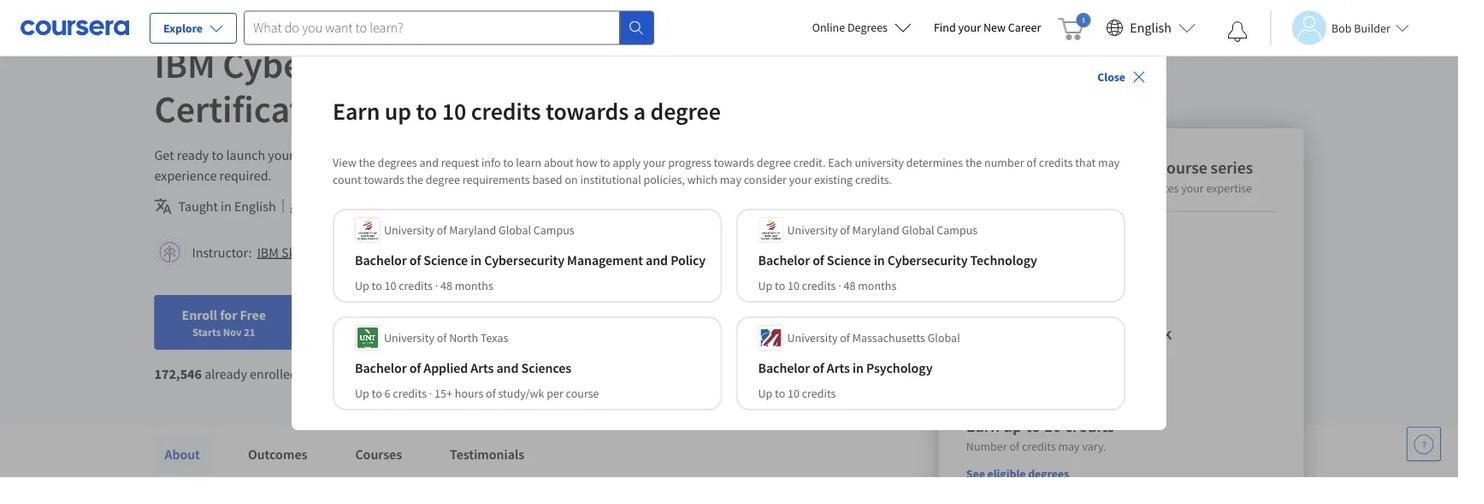 Task type: describe. For each thing, give the bounding box(es) containing it.
financial
[[307, 327, 353, 343]]

content
[[461, 198, 505, 215]]

experience inside get ready to launch your career in cybersecurity. build job-ready skills for an in-demand role in the field, no degree or prior experience required.
[[154, 167, 217, 184]]

enroll for free starts nov 21
[[182, 307, 266, 339]]

analyst
[[453, 41, 571, 88]]

courses
[[355, 446, 402, 463]]

enrolled
[[250, 366, 297, 383]]

-
[[1139, 157, 1144, 178]]

view
[[333, 155, 356, 170]]

policy
[[671, 251, 706, 268]]

get
[[154, 147, 174, 164]]

4
[[966, 323, 975, 344]]

close button
[[1091, 62, 1153, 92]]

1 ready from the left
[[177, 147, 209, 164]]

1 horizontal spatial towards
[[546, 96, 629, 126]]

view the degrees and request info to learn about how to apply your progress towards degree credit. each university determines the number of credits that may count towards the degree requirements based on institutional policies, which may consider your existing credits.
[[333, 155, 1120, 187]]

show notifications image
[[1227, 21, 1248, 42]]

enroll inside try for free: enroll to start your 7-day full access free trial financial aid available
[[369, 304, 398, 319]]

starts
[[193, 325, 221, 339]]

bob
[[1332, 20, 1352, 35]]

number
[[966, 439, 1007, 454]]

bachelor for bachelor of science in cybersecurity technology
[[758, 251, 810, 268]]

172,546
[[154, 366, 202, 383]]

launch
[[226, 147, 265, 164]]

up to 6 credits · 15+ hours of study/wk per course
[[355, 386, 599, 401]]

available inside button
[[360, 198, 411, 215]]

build
[[432, 147, 462, 164]]

credits up start
[[399, 278, 433, 293]]

for for try for free: enroll to start your 7-day full access free trial
[[325, 304, 339, 319]]

and inside the "view the degrees and request info to learn about how to apply your progress towards degree credit. each university determines the number of credits that may count towards the degree requirements based on institutional policies, which may consider your existing credits."
[[420, 155, 439, 170]]

university of maryland global campus for technology
[[787, 222, 978, 238]]

outcomes link
[[238, 436, 318, 473]]

bachelor of science in cybersecurity management and policy
[[355, 251, 706, 268]]

bachelor of science in cybersecurity management and policy link
[[355, 250, 714, 270]]

access
[[513, 304, 545, 319]]

your inside the professional certificate - 8 course series earn a career credential that demonstrates your expertise
[[1181, 180, 1204, 196]]

your right the find
[[958, 20, 981, 35]]

cybersecurity.
[[349, 147, 429, 164]]

4 months at 10 hours a week
[[966, 323, 1172, 344]]

professional inside ibm cybersecurity analyst professional certificate
[[579, 41, 778, 88]]

up to 10 credits
[[758, 386, 836, 401]]

ibm inside ibm cybersecurity analyst professional certificate
[[154, 41, 215, 88]]

trial
[[569, 304, 589, 319]]

bachelor for bachelor of arts in psychology
[[758, 359, 810, 376]]

a inside the professional certificate - 8 course series earn a career credential that demonstrates your expertise
[[992, 180, 998, 196]]

up for bachelor of arts in psychology
[[758, 386, 773, 401]]

of inside the "view the degrees and request info to learn about how to apply your progress towards degree credit. each university determines the number of credits that may count towards the degree requirements based on institutional policies, which may consider your existing credits."
[[1027, 155, 1037, 170]]

about link
[[154, 436, 210, 473]]

coursera image
[[21, 14, 129, 41]]

beginner
[[966, 265, 1032, 286]]

8 inside the professional certificate - 8 course series earn a career credential that demonstrates your expertise
[[1147, 157, 1156, 178]]

in inside bachelor of arts in psychology link
[[853, 359, 864, 376]]

may left the not
[[508, 198, 533, 215]]

up for earn up to 10 credits
[[1003, 415, 1022, 437]]

the right view
[[359, 155, 375, 170]]

at
[[1038, 323, 1052, 344]]

testimonials
[[450, 446, 525, 463]]

on
[[565, 172, 578, 187]]

management
[[567, 251, 643, 268]]

global for management
[[499, 222, 531, 238]]

in up count
[[335, 147, 346, 164]]

instructor: ibm skills network team
[[192, 244, 397, 261]]

bachelor of science in cybersecurity technology
[[758, 251, 1037, 268]]

available inside try for free: enroll to start your 7-day full access free trial financial aid available
[[374, 327, 420, 343]]

consider
[[744, 172, 787, 187]]

courses link
[[345, 436, 412, 473]]

demand
[[604, 147, 652, 164]]

your inside try for free: enroll to start your 7-day full access free trial financial aid available
[[439, 304, 461, 319]]

up for bachelor of science in cybersecurity management and policy
[[355, 278, 369, 293]]

bob builder button
[[1270, 11, 1409, 45]]

english inside 'button'
[[1130, 19, 1172, 36]]

certificate inside ibm cybersecurity analyst professional certificate
[[154, 85, 321, 133]]

get ready to launch your career in cybersecurity. build job-ready skills for an in-demand role in the field, no degree or prior experience required.
[[154, 147, 849, 184]]

credits right 6
[[393, 386, 427, 401]]

full
[[494, 304, 510, 319]]

instructor:
[[192, 244, 252, 261]]

earn for earn up to 10 credits
[[966, 415, 1000, 437]]

about
[[544, 155, 574, 170]]

skills
[[522, 147, 551, 164]]

close
[[1098, 69, 1126, 85]]

start
[[413, 304, 436, 319]]

ibm cybersecurity analyst professional certificate
[[154, 41, 778, 133]]

professional inside the professional certificate - 8 course series earn a career credential that demonstrates your expertise
[[966, 157, 1056, 178]]

institutional
[[580, 172, 641, 187]]

taught
[[178, 198, 218, 215]]

career
[[1008, 20, 1041, 35]]

request
[[441, 155, 479, 170]]

months for technology
[[858, 278, 897, 293]]

for for enroll for free
[[220, 307, 237, 324]]

number
[[985, 155, 1024, 170]]

languages
[[300, 198, 357, 215]]

What do you want to learn? text field
[[244, 11, 620, 45]]

series
[[1211, 157, 1253, 178]]

2 horizontal spatial and
[[646, 251, 668, 268]]

15+
[[435, 386, 452, 401]]

2 arts from the left
[[827, 359, 850, 376]]

north
[[449, 330, 478, 345]]

2 vertical spatial a
[[1121, 323, 1130, 344]]

to inside get ready to launch your career in cybersecurity. build job-ready skills for an in-demand role in the field, no degree or prior experience required.
[[212, 147, 224, 164]]

level
[[1035, 265, 1070, 286]]

172,546 already enrolled
[[154, 366, 297, 383]]

university for bachelor of arts in psychology
[[787, 330, 838, 345]]

earn up to 10 credits towards a degree dialog
[[292, 48, 1167, 478]]

university for bachelor of science in cybersecurity technology
[[787, 222, 838, 238]]

· for bachelor of science in cybersecurity technology
[[838, 278, 841, 293]]

bachelor of science in cybersecurity technology link
[[758, 250, 1117, 270]]

enroll inside enroll for free starts nov 21
[[182, 307, 217, 324]]

university of massachusetts global
[[787, 330, 960, 345]]

translated
[[574, 198, 633, 215]]

applied
[[424, 359, 468, 376]]

up for bachelor of science in cybersecurity technology
[[758, 278, 773, 293]]

campus for management
[[534, 222, 575, 238]]

number of credits may vary.
[[966, 439, 1106, 454]]

free:
[[342, 304, 366, 319]]

free
[[240, 307, 266, 324]]

2 ready from the left
[[487, 147, 519, 164]]

network
[[314, 244, 363, 261]]

hours inside the earn up to 10 credits towards a degree dialog
[[455, 386, 483, 401]]

credits down analyst
[[471, 96, 541, 126]]

nov
[[223, 325, 242, 339]]

prior
[[821, 147, 849, 164]]

48 for bachelor of science in cybersecurity technology
[[844, 278, 856, 293]]

career inside get ready to launch your career in cybersecurity. build job-ready skills for an in-demand role in the field, no degree or prior experience required.
[[297, 147, 333, 164]]

bachelor of arts in psychology
[[758, 359, 933, 376]]

degrees
[[848, 20, 888, 35]]

financial aid available button
[[307, 327, 420, 343]]

credits up vary.
[[1065, 415, 1115, 437]]

bachelor of applied arts and sciences
[[355, 359, 571, 376]]

2 horizontal spatial towards
[[714, 155, 754, 170]]

university of maryland global campus for management
[[384, 222, 575, 238]]

7-
[[464, 304, 473, 319]]

outcomes
[[248, 446, 307, 463]]

global left 4
[[928, 330, 960, 345]]

online
[[812, 20, 845, 35]]

progress
[[668, 155, 711, 170]]

shopping cart: 1 item image
[[1058, 13, 1091, 40]]

ibm skills network team link
[[257, 244, 397, 261]]

psychology
[[866, 359, 933, 376]]

your up policies,
[[643, 155, 666, 170]]



Task type: locate. For each thing, give the bounding box(es) containing it.
university
[[855, 155, 904, 170]]

ibm
[[154, 41, 215, 88], [257, 244, 279, 261]]

0 vertical spatial earn
[[333, 96, 380, 126]]

0 vertical spatial and
[[420, 155, 439, 170]]

an
[[572, 147, 586, 164]]

your right launch
[[268, 147, 294, 164]]

towards up consider
[[714, 155, 754, 170]]

up for bachelor of applied arts and sciences
[[355, 386, 369, 401]]

1 vertical spatial earn
[[966, 180, 989, 196]]

1 horizontal spatial university of maryland global campus
[[787, 222, 978, 238]]

bachelor of arts in psychology link
[[758, 357, 1117, 378]]

how
[[576, 155, 598, 170]]

experience down the get
[[154, 167, 217, 184]]

in up "university of massachusetts global"
[[874, 251, 885, 268]]

1 campus from the left
[[534, 222, 575, 238]]

1 horizontal spatial up to 10 credits · 48 months
[[758, 278, 897, 293]]

free
[[547, 304, 567, 319]]

0 horizontal spatial 48
[[441, 278, 452, 293]]

0 vertical spatial english
[[1130, 19, 1172, 36]]

the up the 'which'
[[693, 147, 712, 164]]

for up nov
[[220, 307, 237, 324]]

8 right -
[[1147, 157, 1156, 178]]

degree inside get ready to launch your career in cybersecurity. build job-ready skills for an in-demand role in the field, no degree or prior experience required.
[[764, 147, 803, 164]]

credits.
[[855, 172, 892, 187]]

up inside the earn up to 10 credits towards a degree dialog
[[385, 96, 411, 126]]

up to 10 credits · 48 months up "university of massachusetts global"
[[758, 278, 897, 293]]

may left vary.
[[1058, 439, 1080, 454]]

career left view
[[297, 147, 333, 164]]

1 vertical spatial ibm
[[257, 244, 279, 261]]

global down some content may not be translated
[[499, 222, 531, 238]]

help center image
[[1414, 434, 1434, 454]]

0 horizontal spatial arts
[[471, 359, 494, 376]]

job-
[[464, 147, 487, 164]]

for inside try for free: enroll to start your 7-day full access free trial financial aid available
[[325, 304, 339, 319]]

maryland for management
[[449, 222, 496, 238]]

2 vertical spatial earn
[[966, 415, 1000, 437]]

credits down earn up to 10 credits
[[1022, 439, 1056, 454]]

explore button
[[150, 13, 237, 44]]

1 horizontal spatial career
[[1000, 180, 1032, 196]]

1 horizontal spatial hours
[[1076, 323, 1118, 344]]

science
[[424, 251, 468, 268], [827, 251, 871, 268]]

10
[[442, 96, 466, 126], [385, 278, 396, 293], [788, 278, 800, 293], [1056, 323, 1073, 344], [788, 386, 800, 401], [1044, 415, 1062, 437]]

global
[[499, 222, 531, 238], [902, 222, 934, 238], [928, 330, 960, 345]]

48
[[441, 278, 452, 293], [844, 278, 856, 293]]

1 horizontal spatial for
[[325, 304, 339, 319]]

1 vertical spatial experience
[[1045, 289, 1099, 304]]

university down the existing
[[787, 222, 838, 238]]

enroll up starts in the bottom left of the page
[[182, 307, 217, 324]]

up to 10 credits · 48 months for bachelor of science in cybersecurity management and policy
[[355, 278, 493, 293]]

not
[[535, 198, 555, 215]]

up up cybersecurity.
[[385, 96, 411, 126]]

some
[[425, 198, 458, 215]]

48 up try for free: enroll to start your 7-day full access free trial financial aid available
[[441, 278, 452, 293]]

science for bachelor of science in cybersecurity management and policy
[[424, 251, 468, 268]]

earn inside the professional certificate - 8 course series earn a career credential that demonstrates your expertise
[[966, 180, 989, 196]]

0 horizontal spatial science
[[424, 251, 468, 268]]

based
[[532, 172, 562, 187]]

your inside get ready to launch your career in cybersecurity. build job-ready skills for an in-demand role in the field, no degree or prior experience required.
[[268, 147, 294, 164]]

global up bachelor of science in cybersecurity technology link
[[902, 222, 934, 238]]

your
[[958, 20, 981, 35], [268, 147, 294, 164], [643, 155, 666, 170], [789, 172, 812, 187], [1181, 180, 1204, 196], [439, 304, 461, 319]]

campus down the not
[[534, 222, 575, 238]]

1 vertical spatial course
[[566, 386, 599, 401]]

learn
[[516, 155, 542, 170]]

campus
[[534, 222, 575, 238], [937, 222, 978, 238]]

may down field,
[[720, 172, 742, 187]]

field,
[[715, 147, 744, 164]]

bachelor up 6
[[355, 359, 407, 376]]

university of maryland global campus
[[384, 222, 575, 238], [787, 222, 978, 238]]

0 horizontal spatial 8
[[290, 198, 297, 215]]

0 vertical spatial towards
[[546, 96, 629, 126]]

0 horizontal spatial towards
[[364, 172, 404, 187]]

may
[[1098, 155, 1120, 170], [720, 172, 742, 187], [508, 198, 533, 215], [1058, 439, 1080, 454]]

1 up to 10 credits · 48 months from the left
[[355, 278, 493, 293]]

bachelor for bachelor of science in cybersecurity management and policy
[[355, 251, 407, 268]]

1 48 from the left
[[441, 278, 452, 293]]

certificate up credential at right
[[1060, 157, 1135, 178]]

1 vertical spatial a
[[992, 180, 998, 196]]

towards up an
[[546, 96, 629, 126]]

global for technology
[[902, 222, 934, 238]]

for
[[553, 147, 569, 164], [325, 304, 339, 319], [220, 307, 237, 324]]

experience down level
[[1045, 289, 1099, 304]]

degree up consider
[[757, 155, 791, 170]]

ibm down explore
[[154, 41, 215, 88]]

a inside dialog
[[634, 96, 646, 126]]

career down number
[[1000, 180, 1032, 196]]

campus for technology
[[937, 222, 978, 238]]

0 vertical spatial up
[[385, 96, 411, 126]]

and up study/wk
[[496, 359, 519, 376]]

2 horizontal spatial ·
[[838, 278, 841, 293]]

2 science from the left
[[827, 251, 871, 268]]

course inside the earn up to 10 credits towards a degree dialog
[[566, 386, 599, 401]]

maryland down content
[[449, 222, 496, 238]]

day
[[473, 304, 492, 319]]

0 horizontal spatial university of maryland global campus
[[384, 222, 575, 238]]

recommended
[[966, 289, 1042, 304]]

0 vertical spatial course
[[1159, 157, 1208, 178]]

8 left languages
[[290, 198, 297, 215]]

2 horizontal spatial cybersecurity
[[888, 251, 968, 268]]

0 vertical spatial 8
[[1147, 157, 1156, 178]]

in inside bachelor of science in cybersecurity technology link
[[874, 251, 885, 268]]

credits up "university of massachusetts global"
[[802, 278, 836, 293]]

2 up to 10 credits · 48 months from the left
[[758, 278, 897, 293]]

hours
[[1076, 323, 1118, 344], [455, 386, 483, 401]]

policies,
[[644, 172, 685, 187]]

beginner level recommended experience
[[966, 265, 1099, 304]]

university down start
[[384, 330, 434, 345]]

team
[[366, 244, 397, 261]]

may left -
[[1098, 155, 1120, 170]]

1 horizontal spatial and
[[496, 359, 519, 376]]

the down degrees at the top of the page
[[407, 172, 423, 187]]

university for bachelor of applied arts and sciences
[[384, 330, 434, 345]]

earn up number
[[966, 415, 1000, 437]]

in inside "bachelor of science in cybersecurity management and policy" link
[[471, 251, 482, 268]]

university of maryland global campus up bachelor of science in cybersecurity technology
[[787, 222, 978, 238]]

for left an
[[553, 147, 569, 164]]

0 vertical spatial ibm
[[154, 41, 215, 88]]

0 horizontal spatial and
[[420, 155, 439, 170]]

· up "university of massachusetts global"
[[838, 278, 841, 293]]

1 horizontal spatial ibm
[[257, 244, 279, 261]]

week
[[1133, 323, 1172, 344]]

enroll
[[369, 304, 398, 319], [182, 307, 217, 324]]

taught in english
[[178, 198, 276, 215]]

earn up view
[[333, 96, 380, 126]]

1 horizontal spatial certificate
[[1060, 157, 1135, 178]]

for right try
[[325, 304, 339, 319]]

8 inside button
[[290, 198, 297, 215]]

campus up bachelor of science in cybersecurity technology link
[[937, 222, 978, 238]]

the inside get ready to launch your career in cybersecurity. build job-ready skills for an in-demand role in the field, no degree or prior experience required.
[[693, 147, 712, 164]]

0 horizontal spatial campus
[[534, 222, 575, 238]]

0 horizontal spatial ready
[[177, 147, 209, 164]]

up for earn up to 10 credits towards a degree
[[385, 96, 411, 126]]

0 horizontal spatial months
[[455, 278, 493, 293]]

· left "15+" on the left bottom
[[429, 386, 432, 401]]

0 vertical spatial a
[[634, 96, 646, 126]]

0 vertical spatial certificate
[[154, 85, 321, 133]]

credits inside the "view the degrees and request info to learn about how to apply your progress towards degree credit. each university determines the number of credits that may count towards the degree requirements based on institutional policies, which may consider your existing credits."
[[1039, 155, 1073, 170]]

0 horizontal spatial career
[[297, 147, 333, 164]]

0 horizontal spatial cybersecurity
[[223, 41, 445, 88]]

earn for earn up to 10 credits towards a degree
[[333, 96, 380, 126]]

2 maryland from the left
[[853, 222, 900, 238]]

hours right at
[[1076, 323, 1118, 344]]

1 science from the left
[[424, 251, 468, 268]]

in down "university of massachusetts global"
[[853, 359, 864, 376]]

1 vertical spatial professional
[[966, 157, 1056, 178]]

8 languages available button
[[290, 196, 411, 217]]

available right "aid" at the left bottom
[[374, 327, 420, 343]]

·
[[435, 278, 438, 293], [838, 278, 841, 293], [429, 386, 432, 401]]

1 horizontal spatial campus
[[937, 222, 978, 238]]

2 horizontal spatial a
[[1121, 323, 1130, 344]]

that inside the "view the degrees and request info to learn about how to apply your progress towards degree credit. each university determines the number of credits that may count towards the degree requirements based on institutional policies, which may consider your existing credits."
[[1075, 155, 1096, 170]]

degree
[[651, 96, 721, 126], [764, 147, 803, 164], [757, 155, 791, 170], [426, 172, 460, 187]]

available down degrees at the top of the page
[[360, 198, 411, 215]]

0 vertical spatial that
[[1075, 155, 1096, 170]]

try
[[307, 304, 323, 319]]

48 down bachelor of science in cybersecurity technology
[[844, 278, 856, 293]]

months up 7-
[[455, 278, 493, 293]]

0 horizontal spatial ibm
[[154, 41, 215, 88]]

which
[[688, 172, 718, 187]]

bob builder
[[1332, 20, 1391, 35]]

of
[[1027, 155, 1037, 170], [437, 222, 447, 238], [840, 222, 850, 238], [409, 251, 421, 268], [813, 251, 824, 268], [437, 330, 447, 345], [840, 330, 850, 345], [409, 359, 421, 376], [813, 359, 824, 376], [486, 386, 496, 401], [1010, 439, 1020, 454]]

months
[[455, 278, 493, 293], [858, 278, 897, 293], [978, 323, 1034, 344]]

0 horizontal spatial maryland
[[449, 222, 496, 238]]

towards down degrees at the top of the page
[[364, 172, 404, 187]]

2 vertical spatial towards
[[364, 172, 404, 187]]

cybersecurity for bachelor of science in cybersecurity technology
[[888, 251, 968, 268]]

the left number
[[966, 155, 982, 170]]

0 vertical spatial available
[[360, 198, 411, 215]]

1 horizontal spatial cybersecurity
[[484, 251, 565, 268]]

1 vertical spatial towards
[[714, 155, 754, 170]]

aid
[[355, 327, 371, 343]]

apply
[[613, 155, 641, 170]]

earn inside dialog
[[333, 96, 380, 126]]

bachelor up free:
[[355, 251, 407, 268]]

in-
[[589, 147, 604, 164]]

bachelor up up to 10 credits
[[758, 359, 810, 376]]

2 campus from the left
[[937, 222, 978, 238]]

1 horizontal spatial up
[[1003, 415, 1022, 437]]

science down some
[[424, 251, 468, 268]]

for inside enroll for free starts nov 21
[[220, 307, 237, 324]]

texas
[[481, 330, 508, 345]]

experience inside beginner level recommended experience
[[1045, 289, 1099, 304]]

in up day
[[471, 251, 482, 268]]

science up "university of massachusetts global"
[[827, 251, 871, 268]]

english up close button
[[1130, 19, 1172, 36]]

and left the policy
[[646, 251, 668, 268]]

2 vertical spatial and
[[496, 359, 519, 376]]

arts down "university of massachusetts global"
[[827, 359, 850, 376]]

a up demand
[[634, 96, 646, 126]]

· up start
[[435, 278, 438, 293]]

0 vertical spatial hours
[[1076, 323, 1118, 344]]

about
[[165, 446, 200, 463]]

in right role
[[680, 147, 691, 164]]

· for bachelor of science in cybersecurity management and policy
[[435, 278, 438, 293]]

each
[[828, 155, 852, 170]]

ibm image
[[154, 0, 258, 29]]

1 horizontal spatial english
[[1130, 19, 1172, 36]]

1 university of maryland global campus from the left
[[384, 222, 575, 238]]

demonstrates
[[1110, 180, 1179, 196]]

towards
[[546, 96, 629, 126], [714, 155, 754, 170], [364, 172, 404, 187]]

your left 7-
[[439, 304, 461, 319]]

1 horizontal spatial 8
[[1147, 157, 1156, 178]]

your down credit. at the right
[[789, 172, 812, 187]]

1 horizontal spatial course
[[1159, 157, 1208, 178]]

2 48 from the left
[[844, 278, 856, 293]]

8 languages available
[[290, 198, 411, 215]]

already
[[205, 366, 247, 383]]

None search field
[[244, 11, 654, 45]]

science inside bachelor of science in cybersecurity technology link
[[827, 251, 871, 268]]

1 vertical spatial available
[[374, 327, 420, 343]]

1 vertical spatial career
[[1000, 180, 1032, 196]]

cybersecurity for bachelor of science in cybersecurity management and policy
[[484, 251, 565, 268]]

bachelor for bachelor of applied arts and sciences
[[355, 359, 407, 376]]

professional certificate - 8 course series earn a career credential that demonstrates your expertise
[[966, 157, 1253, 196]]

credits up credential at right
[[1039, 155, 1073, 170]]

1 horizontal spatial 48
[[844, 278, 856, 293]]

your left expertise
[[1181, 180, 1204, 196]]

up to 10 credits · 48 months
[[355, 278, 493, 293], [758, 278, 897, 293]]

available
[[360, 198, 411, 215], [374, 327, 420, 343]]

1 vertical spatial english
[[234, 198, 276, 215]]

1 horizontal spatial maryland
[[853, 222, 900, 238]]

determines
[[906, 155, 963, 170]]

builder
[[1354, 20, 1391, 35]]

0 horizontal spatial certificate
[[154, 85, 321, 133]]

to inside try for free: enroll to start your 7-day full access free trial financial aid available
[[401, 304, 411, 319]]

1 horizontal spatial ·
[[435, 278, 438, 293]]

up
[[355, 278, 369, 293], [758, 278, 773, 293], [355, 386, 369, 401], [758, 386, 773, 401]]

48 for bachelor of science in cybersecurity management and policy
[[441, 278, 452, 293]]

2 horizontal spatial for
[[553, 147, 569, 164]]

0 horizontal spatial hours
[[455, 386, 483, 401]]

2 horizontal spatial months
[[978, 323, 1034, 344]]

0 horizontal spatial up
[[385, 96, 411, 126]]

massachusetts
[[853, 330, 925, 345]]

credential
[[1034, 180, 1085, 196]]

count
[[333, 172, 362, 187]]

info
[[481, 155, 501, 170]]

degree left or
[[764, 147, 803, 164]]

course inside the professional certificate - 8 course series earn a career credential that demonstrates your expertise
[[1159, 157, 1208, 178]]

course right -
[[1159, 157, 1208, 178]]

1 horizontal spatial months
[[858, 278, 897, 293]]

new
[[984, 20, 1006, 35]]

1 horizontal spatial professional
[[966, 157, 1056, 178]]

up to 10 credits · 48 months for bachelor of science in cybersecurity technology
[[758, 278, 897, 293]]

enroll right free:
[[369, 304, 398, 319]]

0 vertical spatial professional
[[579, 41, 778, 88]]

1 vertical spatial certificate
[[1060, 157, 1135, 178]]

0 horizontal spatial english
[[234, 198, 276, 215]]

8
[[1147, 157, 1156, 178], [290, 198, 297, 215]]

find your new career
[[934, 20, 1041, 35]]

be
[[557, 198, 572, 215]]

university up team on the left bottom of page
[[384, 222, 434, 238]]

0 horizontal spatial professional
[[579, 41, 778, 88]]

0 horizontal spatial for
[[220, 307, 237, 324]]

months for management
[[455, 278, 493, 293]]

ready right the get
[[177, 147, 209, 164]]

1 vertical spatial that
[[1087, 180, 1108, 196]]

university up bachelor of arts in psychology
[[787, 330, 838, 345]]

for inside get ready to launch your career in cybersecurity. build job-ready skills for an in-demand role in the field, no degree or prior experience required.
[[553, 147, 569, 164]]

ibm left skills at the left of the page
[[257, 244, 279, 261]]

1 horizontal spatial experience
[[1045, 289, 1099, 304]]

find
[[934, 20, 956, 35]]

up to 10 credits · 48 months up start
[[355, 278, 493, 293]]

1 horizontal spatial science
[[827, 251, 871, 268]]

1 horizontal spatial a
[[992, 180, 998, 196]]

0 horizontal spatial ·
[[429, 386, 432, 401]]

2 university of maryland global campus from the left
[[787, 222, 978, 238]]

a left week
[[1121, 323, 1130, 344]]

1 vertical spatial hours
[[455, 386, 483, 401]]

1 horizontal spatial ready
[[487, 147, 519, 164]]

1 vertical spatial up
[[1003, 415, 1022, 437]]

certificate inside the professional certificate - 8 course series earn a career credential that demonstrates your expertise
[[1060, 157, 1135, 178]]

that right credential at right
[[1087, 180, 1108, 196]]

science for bachelor of science in cybersecurity technology
[[827, 251, 871, 268]]

degree down request at the left top of the page
[[426, 172, 460, 187]]

· for bachelor of applied arts and sciences
[[429, 386, 432, 401]]

1 maryland from the left
[[449, 222, 496, 238]]

0 vertical spatial career
[[297, 147, 333, 164]]

testimonials link
[[440, 436, 535, 473]]

credits down bachelor of arts in psychology
[[802, 386, 836, 401]]

some content may not be translated
[[425, 198, 633, 215]]

0 horizontal spatial a
[[634, 96, 646, 126]]

arts up 'up to 6 credits · 15+ hours of study/wk per course'
[[471, 359, 494, 376]]

months down bachelor of science in cybersecurity technology
[[858, 278, 897, 293]]

science inside "bachelor of science in cybersecurity management and policy" link
[[424, 251, 468, 268]]

in right taught
[[221, 198, 232, 215]]

0 horizontal spatial up to 10 credits · 48 months
[[355, 278, 493, 293]]

1 vertical spatial 8
[[290, 198, 297, 215]]

university of maryland global campus down content
[[384, 222, 575, 238]]

certificate up launch
[[154, 85, 321, 133]]

ibm skills network team image
[[157, 240, 183, 266]]

21
[[244, 325, 255, 339]]

maryland for technology
[[853, 222, 900, 238]]

degree up role
[[651, 96, 721, 126]]

career inside the professional certificate - 8 course series earn a career credential that demonstrates your expertise
[[1000, 180, 1032, 196]]

earn down number
[[966, 180, 989, 196]]

1 horizontal spatial enroll
[[369, 304, 398, 319]]

that up credential at right
[[1075, 155, 1096, 170]]

existing
[[814, 172, 853, 187]]

0 vertical spatial experience
[[154, 167, 217, 184]]

1 arts from the left
[[471, 359, 494, 376]]

bachelor down consider
[[758, 251, 810, 268]]

that inside the professional certificate - 8 course series earn a career credential that demonstrates your expertise
[[1087, 180, 1108, 196]]

1 horizontal spatial arts
[[827, 359, 850, 376]]

months right 4
[[978, 323, 1034, 344]]

and left request at the left top of the page
[[420, 155, 439, 170]]

0 horizontal spatial course
[[566, 386, 599, 401]]

university for bachelor of science in cybersecurity management and policy
[[384, 222, 434, 238]]

a down number
[[992, 180, 998, 196]]

ready up requirements
[[487, 147, 519, 164]]

online degrees button
[[799, 9, 925, 46]]

up up 'number of credits may vary.'
[[1003, 415, 1022, 437]]

credits
[[471, 96, 541, 126], [1039, 155, 1073, 170], [399, 278, 433, 293], [802, 278, 836, 293], [393, 386, 427, 401], [802, 386, 836, 401], [1065, 415, 1115, 437], [1022, 439, 1056, 454]]

0 horizontal spatial experience
[[154, 167, 217, 184]]

1 vertical spatial and
[[646, 251, 668, 268]]

english button
[[1099, 0, 1203, 56]]

cybersecurity inside ibm cybersecurity analyst professional certificate
[[223, 41, 445, 88]]

the
[[693, 147, 712, 164], [359, 155, 375, 170], [966, 155, 982, 170], [407, 172, 423, 187]]

expertise
[[1206, 180, 1252, 196]]

0 horizontal spatial enroll
[[182, 307, 217, 324]]



Task type: vqa. For each thing, say whether or not it's contained in the screenshot.


